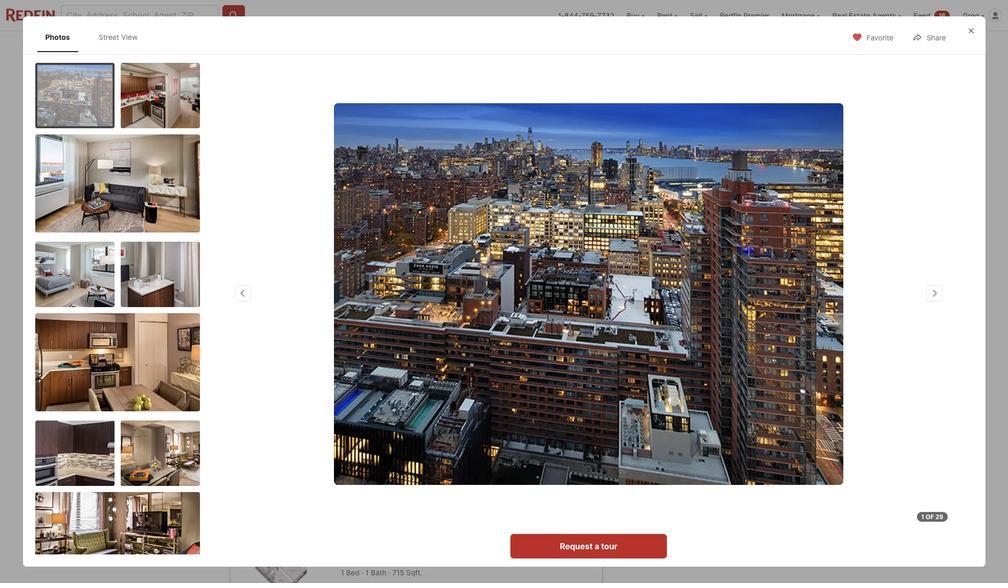 Task type: vqa. For each thing, say whether or not it's contained in the screenshot.


Task type: locate. For each thing, give the bounding box(es) containing it.
ave
[[354, 341, 368, 351]]

, left ny
[[409, 341, 411, 351]]

0 vertical spatial 29
[[727, 303, 736, 312]]

1 horizontal spatial ·
[[389, 569, 391, 578]]

1 bed (2) tab
[[416, 461, 508, 486]]

1 horizontal spatial a
[[689, 438, 693, 448]]

1 tab from the left
[[230, 33, 298, 58]]

feed
[[914, 11, 931, 20]]

1 horizontal spatial (2)
[[560, 469, 570, 478]]

453-
[[422, 361, 450, 375]]

0 horizontal spatial 29
[[727, 303, 736, 312]]

ny
[[414, 341, 425, 351]]

(212) 634-2850 link
[[631, 459, 767, 484]]

2 vertical spatial a
[[594, 542, 599, 552]]

1 vertical spatial 1-
[[375, 361, 386, 375]]

favorite button
[[844, 27, 902, 48]]

1 (2) from the left
[[467, 469, 478, 478]]

1 for 1 bed · 1 bath · 715 sqft.
[[341, 569, 344, 578]]

bed inside 1 bed (2) tab
[[452, 469, 466, 478]]

beds
[[330, 377, 349, 387]]

0 vertical spatial a
[[705, 405, 709, 415]]

0 horizontal spatial request
[[560, 542, 593, 552]]

request
[[670, 405, 703, 415], [560, 542, 593, 552]]

sqft.
[[406, 569, 422, 578]]

29 inside button
[[727, 303, 736, 312]]

1- left 759-
[[558, 11, 565, 20]]

avalon west chelsea
[[631, 357, 736, 384]]

282 11th ave image
[[334, 103, 843, 486]]

0 horizontal spatial request a tour
[[560, 542, 617, 552]]

2 horizontal spatial bed
[[545, 469, 558, 478]]

west
[[710, 357, 736, 369]]

, left new
[[368, 341, 370, 351]]

,
[[368, 341, 370, 351], [409, 341, 411, 351]]

2
[[343, 361, 350, 375], [386, 361, 393, 375], [539, 469, 543, 478]]

(2) for 2 bed (2)
[[560, 469, 570, 478]]

1 horizontal spatial tour
[[711, 405, 728, 415]]

282 11th ave , new york , ny 10011
[[318, 341, 449, 351]]

of
[[926, 514, 934, 521]]

10011
[[428, 341, 449, 351]]

1 vertical spatial 29
[[936, 514, 944, 521]]

0 horizontal spatial tour
[[601, 542, 617, 552]]

·
[[362, 569, 364, 578], [389, 569, 391, 578]]

ft
[[434, 377, 442, 387]]

2 inside 1-2 baths
[[386, 361, 393, 375]]

2 horizontal spatial a
[[705, 405, 709, 415]]

tab list
[[35, 23, 156, 52], [230, 31, 565, 58], [230, 459, 602, 488]]

a inside "request a tour" dialog
[[594, 542, 599, 552]]

1-2 baths
[[375, 361, 397, 387]]

1 horizontal spatial ,
[[409, 341, 411, 351]]

2 horizontal spatial 2
[[539, 469, 543, 478]]

0 horizontal spatial bed
[[346, 569, 360, 578]]

1 for 1 of 29
[[922, 514, 925, 521]]

1 , from the left
[[368, 341, 370, 351]]

2 inside 0-2 beds
[[343, 361, 350, 375]]

2 (2) from the left
[[560, 469, 570, 478]]

bed
[[452, 469, 466, 478], [545, 469, 558, 478], [346, 569, 360, 578]]

bath
[[371, 569, 387, 578]]

studio
[[353, 469, 375, 478]]

29
[[727, 303, 736, 312], [936, 514, 944, 521]]

request a tour
[[670, 405, 728, 415], [560, 542, 617, 552]]

(2) for 1 bed (2)
[[467, 469, 478, 478]]

request a tour inside dialog
[[560, 542, 617, 552]]

(2)
[[467, 469, 478, 478], [560, 469, 570, 478]]

request for request a tour button to the bottom
[[560, 542, 593, 552]]

0 vertical spatial 1-
[[558, 11, 565, 20]]

street view
[[99, 33, 138, 41]]

redfin
[[720, 11, 742, 20]]

1- up baths
[[375, 361, 386, 375]]

0 vertical spatial request a tour
[[670, 405, 728, 415]]

request inside dialog
[[560, 542, 593, 552]]

1- inside 1-2 baths
[[375, 361, 386, 375]]

16
[[939, 12, 946, 19]]

1 vertical spatial tour
[[601, 542, 617, 552]]

1 inside "request a tour" dialog
[[922, 514, 925, 521]]

tab
[[230, 33, 298, 58], [298, 33, 353, 58], [353, 33, 413, 58], [413, 33, 452, 58], [452, 33, 508, 58], [508, 33, 557, 58]]

1 horizontal spatial bed
[[452, 469, 466, 478]]

(2) inside 1 bed (2) tab
[[467, 469, 478, 478]]

tab list containing photos
[[35, 23, 156, 52]]

· left bath
[[362, 569, 364, 578]]

1 horizontal spatial 1-
[[558, 11, 565, 20]]

avalon
[[674, 357, 708, 369]]

1 vertical spatial a
[[689, 438, 693, 448]]

1
[[447, 469, 450, 478], [922, 514, 925, 521], [341, 569, 344, 578], [366, 569, 369, 578]]

0 horizontal spatial ,
[[368, 341, 370, 351]]

1 horizontal spatial 2
[[386, 361, 393, 375]]

29 left the photos
[[727, 303, 736, 312]]

a inside send a message button
[[689, 438, 693, 448]]

0 horizontal spatial a
[[594, 542, 599, 552]]

(2) inside 2 bed (2) tab
[[560, 469, 570, 478]]

a for send a message button
[[689, 438, 693, 448]]

tour for topmost request a tour button
[[711, 405, 728, 415]]

message
[[695, 438, 731, 448]]

1 horizontal spatial request a tour
[[670, 405, 728, 415]]

share
[[927, 33, 946, 42]]

0 horizontal spatial 2
[[343, 361, 350, 375]]

1 vertical spatial request
[[560, 542, 593, 552]]

1-844-759-7732 link
[[558, 11, 615, 20]]

1-
[[558, 11, 565, 20], [375, 361, 386, 375]]

2 bed (2)
[[539, 469, 570, 478]]

0 horizontal spatial ·
[[362, 569, 364, 578]]

1 horizontal spatial request
[[670, 405, 703, 415]]

0 vertical spatial tour
[[711, 405, 728, 415]]

7732
[[597, 11, 615, 20]]

1,247
[[450, 361, 482, 375]]

282
[[318, 341, 333, 351]]

1 vertical spatial request a tour
[[560, 542, 617, 552]]

0 horizontal spatial (2)
[[467, 469, 478, 478]]

(212)
[[674, 467, 695, 477]]

tour inside dialog
[[601, 542, 617, 552]]

· left 715
[[389, 569, 391, 578]]

1 horizontal spatial 29
[[936, 514, 944, 521]]

29 inside "request a tour" dialog
[[936, 514, 944, 521]]

bed inside 2 bed (2) tab
[[545, 469, 558, 478]]

1 bed · 1 bath · 715 sqft.
[[341, 569, 422, 578]]

image image
[[230, 60, 614, 326], [618, 60, 778, 191], [120, 63, 200, 128], [37, 65, 112, 126], [35, 134, 200, 233], [618, 195, 778, 326], [35, 242, 114, 307], [120, 242, 200, 307], [35, 313, 200, 412], [35, 421, 114, 486], [120, 421, 200, 486], [35, 492, 200, 584]]

1 of 29
[[922, 514, 944, 521]]

sq
[[422, 377, 432, 387]]

a for request a tour button to the bottom
[[594, 542, 599, 552]]

4 tab from the left
[[413, 33, 452, 58]]

2 for 1-
[[386, 361, 393, 375]]

2 tab from the left
[[298, 33, 353, 58]]

bed inside the 1 bed · 1 bath · 715 sqft. button
[[346, 569, 360, 578]]

0 vertical spatial request
[[670, 405, 703, 415]]

redfin premier
[[720, 11, 770, 20]]

1- for 844-
[[558, 11, 565, 20]]

new
[[372, 341, 390, 351]]

a
[[705, 405, 709, 415], [689, 438, 693, 448], [594, 542, 599, 552]]

contact
[[631, 357, 674, 369]]

715
[[393, 569, 404, 578]]

29 right of
[[936, 514, 944, 521]]

3 tab from the left
[[353, 33, 413, 58]]

1 inside tab
[[447, 469, 450, 478]]

0 horizontal spatial 1-
[[375, 361, 386, 375]]

studio (6) tab
[[324, 461, 416, 486]]

chelsea
[[631, 372, 672, 384]]

tour
[[711, 405, 728, 415], [601, 542, 617, 552]]

2 · from the left
[[389, 569, 391, 578]]

request a tour button
[[631, 398, 767, 423], [510, 535, 667, 559]]

bed for 1 bed · 1 bath · 715 sqft.
[[346, 569, 360, 578]]

tab list inside "request a tour" dialog
[[35, 23, 156, 52]]



Task type: describe. For each thing, give the bounding box(es) containing it.
1 bed · 1 bath · 715 sqft. button
[[230, 528, 602, 584]]

premier
[[744, 11, 770, 20]]

submit search image
[[229, 10, 239, 20]]

2 for 0-
[[343, 361, 350, 375]]

photos
[[45, 33, 70, 41]]

1 for 1 bed (2)
[[447, 469, 450, 478]]

a9 image
[[247, 545, 316, 584]]

1 bed (2)
[[447, 469, 478, 478]]

5 tab from the left
[[452, 33, 508, 58]]

1 · from the left
[[362, 569, 364, 578]]

bed for 2 bed (2)
[[545, 469, 558, 478]]

share button
[[904, 27, 955, 48]]

york
[[392, 341, 409, 351]]

2 inside tab
[[539, 469, 543, 478]]

City, Address, School, Agent, ZIP search field
[[61, 5, 218, 26]]

a for topmost request a tour button
[[705, 405, 709, 415]]

street view tab
[[90, 25, 146, 50]]

(212) 634-2850
[[674, 467, 738, 477]]

759-
[[582, 11, 597, 20]]

0-2 beds
[[330, 361, 350, 387]]

request a tour dialog
[[23, 16, 986, 584]]

634-
[[697, 467, 717, 477]]

view
[[121, 33, 138, 41]]

11th
[[336, 341, 351, 351]]

6 tab from the left
[[508, 33, 557, 58]]

map entry image
[[551, 339, 602, 390]]

0-
[[330, 361, 343, 375]]

844-
[[565, 11, 582, 20]]

1-844-759-7732
[[558, 11, 615, 20]]

bed for 1 bed (2)
[[452, 469, 466, 478]]

tour for request a tour button to the bottom
[[601, 542, 617, 552]]

send
[[667, 438, 687, 448]]

(212) 634-2850 button
[[631, 459, 767, 484]]

redfin premier button
[[714, 0, 776, 31]]

send a message
[[667, 438, 731, 448]]

street
[[99, 33, 119, 41]]

request for topmost request a tour button
[[670, 405, 703, 415]]

(6)
[[377, 469, 387, 478]]

photos
[[737, 303, 762, 312]]

453-1,247 sq ft
[[422, 361, 482, 387]]

baths
[[375, 377, 397, 387]]

29 photos button
[[704, 297, 770, 318]]

1 vertical spatial request a tour button
[[510, 535, 667, 559]]

2850
[[717, 467, 738, 477]]

photos tab
[[37, 25, 78, 50]]

2 , from the left
[[409, 341, 411, 351]]

2 bed (2) tab
[[508, 461, 600, 486]]

studio (6)
[[353, 469, 387, 478]]

send a message button
[[631, 431, 767, 455]]

1- for 2
[[375, 361, 386, 375]]

tab list containing studio (6)
[[230, 459, 602, 488]]

favorite
[[867, 33, 894, 42]]

request a tour for topmost request a tour button
[[670, 405, 728, 415]]

request a tour for request a tour button to the bottom
[[560, 542, 617, 552]]

0 vertical spatial request a tour button
[[631, 398, 767, 423]]

29 photos
[[727, 303, 762, 312]]



